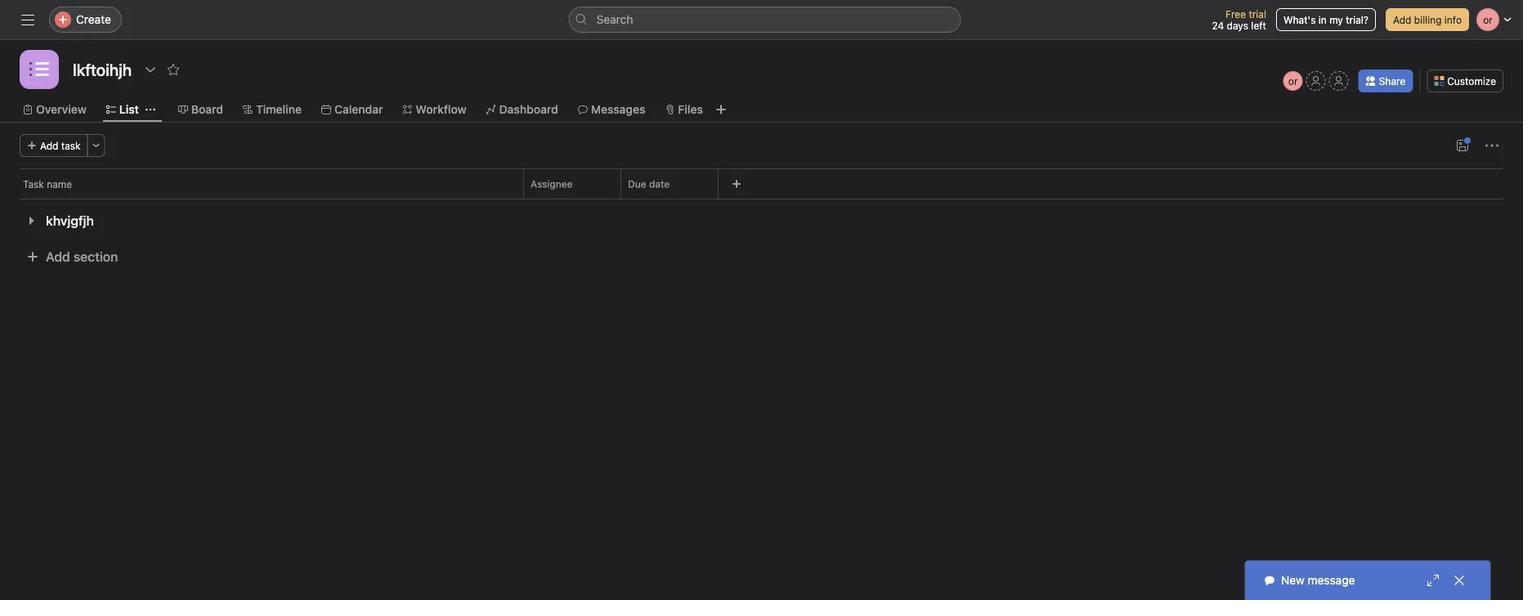 Task type: vqa. For each thing, say whether or not it's contained in the screenshot.
Minimize image
no



Task type: locate. For each thing, give the bounding box(es) containing it.
add
[[1393, 14, 1412, 25], [40, 140, 58, 151], [46, 249, 70, 265]]

customize
[[1448, 75, 1497, 87]]

tab actions image
[[145, 105, 155, 114]]

1 vertical spatial add
[[40, 140, 58, 151]]

files link
[[665, 101, 703, 119]]

due
[[628, 178, 647, 190]]

add a task to this section image
[[102, 214, 115, 227]]

free
[[1226, 8, 1246, 20]]

task
[[61, 140, 81, 151]]

0 vertical spatial add
[[1393, 14, 1412, 25]]

overview
[[36, 103, 87, 116]]

add inside 'add section' button
[[46, 249, 70, 265]]

info
[[1445, 14, 1462, 25]]

more actions image
[[1486, 139, 1499, 152]]

add inside "button"
[[40, 140, 58, 151]]

add billing info button
[[1386, 8, 1470, 31]]

new message
[[1281, 574, 1355, 587]]

list image
[[29, 60, 49, 79]]

create button
[[49, 7, 122, 33]]

add left billing
[[1393, 14, 1412, 25]]

row containing task name
[[0, 168, 1523, 199]]

add for add task
[[40, 140, 58, 151]]

date
[[649, 178, 670, 190]]

khvjgfjh
[[46, 213, 94, 229]]

add tab image
[[715, 103, 728, 116]]

add for add section
[[46, 249, 70, 265]]

task name
[[23, 178, 72, 190]]

2 vertical spatial add
[[46, 249, 70, 265]]

add to starred image
[[167, 63, 180, 76]]

add left task
[[40, 140, 58, 151]]

due date
[[628, 178, 670, 190]]

search list box
[[569, 7, 961, 33]]

list
[[119, 103, 139, 116]]

timeline
[[256, 103, 302, 116]]

khvjgfjh button
[[46, 206, 94, 236]]

add left section
[[46, 249, 70, 265]]

add for add billing info
[[1393, 14, 1412, 25]]

add billing info
[[1393, 14, 1462, 25]]

None text field
[[69, 55, 136, 84]]

task
[[23, 178, 44, 190]]

overview link
[[23, 101, 87, 119]]

add inside add billing info button
[[1393, 14, 1412, 25]]

row
[[0, 168, 1523, 199], [20, 198, 1504, 200]]

my
[[1330, 14, 1343, 25]]



Task type: describe. For each thing, give the bounding box(es) containing it.
add field image
[[732, 179, 742, 189]]

workflow link
[[403, 101, 467, 119]]

expand new message image
[[1427, 574, 1440, 587]]

messages link
[[578, 101, 646, 119]]

close image
[[1453, 574, 1466, 587]]

share button
[[1359, 70, 1413, 92]]

search button
[[569, 7, 961, 33]]

in
[[1319, 14, 1327, 25]]

24
[[1212, 20, 1224, 31]]

section
[[73, 249, 118, 265]]

free trial 24 days left
[[1212, 8, 1267, 31]]

expand sidebar image
[[21, 13, 34, 26]]

calendar
[[334, 103, 383, 116]]

assignee
[[531, 178, 573, 190]]

calendar link
[[321, 101, 383, 119]]

create
[[76, 13, 111, 26]]

add task button
[[20, 134, 88, 157]]

share
[[1379, 75, 1406, 87]]

more actions image
[[91, 141, 101, 150]]

name
[[47, 178, 72, 190]]

add section
[[46, 249, 118, 265]]

add task
[[40, 140, 81, 151]]

board
[[191, 103, 223, 116]]

customize button
[[1427, 70, 1504, 92]]

days
[[1227, 20, 1249, 31]]

or
[[1289, 75, 1298, 87]]

trial?
[[1346, 14, 1369, 25]]

dashboard
[[499, 103, 558, 116]]

dashboard link
[[486, 101, 558, 119]]

workflow
[[416, 103, 467, 116]]

messages
[[591, 103, 646, 116]]

list link
[[106, 101, 139, 119]]

show options image
[[144, 63, 157, 76]]

billing
[[1415, 14, 1442, 25]]

files
[[678, 103, 703, 116]]

trial
[[1249, 8, 1267, 20]]

what's
[[1284, 14, 1316, 25]]

expand task list for this section image
[[25, 214, 38, 227]]

or button
[[1284, 71, 1303, 91]]

add section button
[[20, 242, 125, 271]]

what's in my trial? button
[[1276, 8, 1376, 31]]

board link
[[178, 101, 223, 119]]

timeline link
[[243, 101, 302, 119]]

left
[[1251, 20, 1267, 31]]

search
[[597, 13, 633, 26]]

save options image
[[1456, 139, 1470, 152]]

what's in my trial?
[[1284, 14, 1369, 25]]



